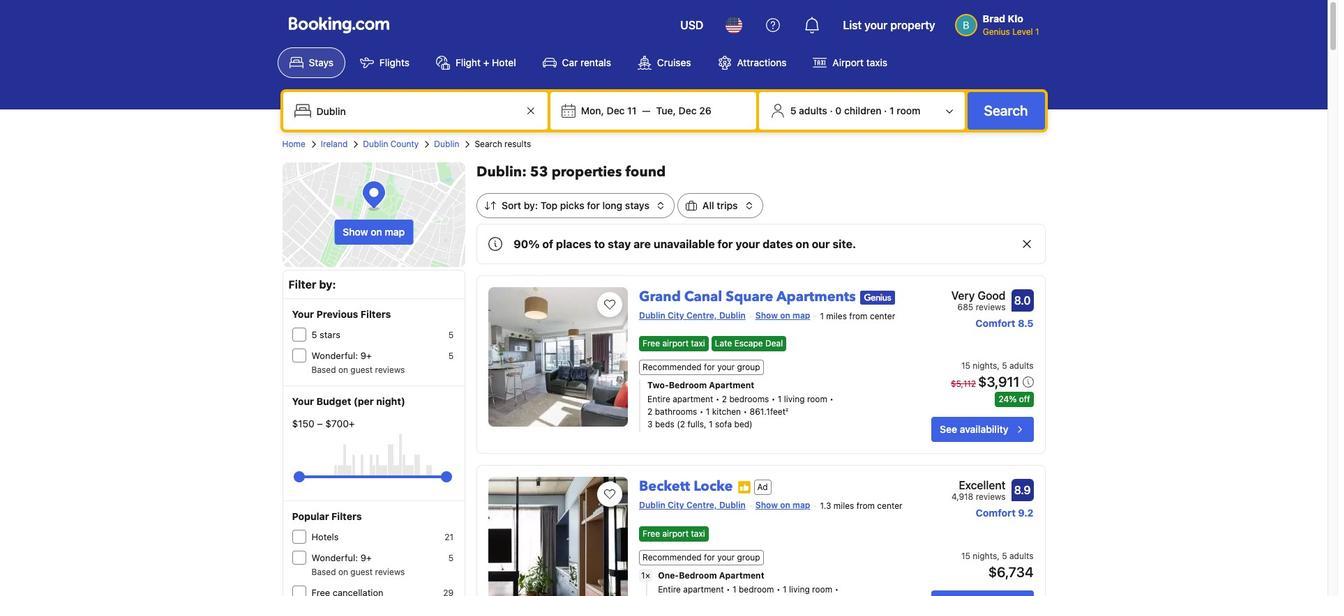 Task type: locate. For each thing, give the bounding box(es) containing it.
group for canal
[[737, 362, 760, 373]]

0 vertical spatial map
[[385, 226, 405, 238]]

dublin down beckett
[[639, 500, 665, 511]]

· left the 0
[[830, 105, 833, 117]]

scored 8.0 element
[[1011, 290, 1034, 312]]

good
[[978, 290, 1006, 302]]

1 left 'bedroom'
[[733, 584, 736, 595]]

apartment for one-
[[683, 584, 724, 595]]

2 dec from the left
[[679, 105, 697, 117]]

2 up 3
[[647, 407, 653, 417]]

living up 861.1feet²
[[784, 394, 805, 405]]

dublin county link
[[363, 138, 419, 151]]

site.
[[833, 238, 856, 250]]

2 based on guest reviews from the top
[[311, 567, 405, 578]]

1 right children
[[890, 105, 894, 117]]

excellent element
[[952, 477, 1006, 494]]

, for 15 nights , 5 adults $6,734
[[997, 551, 1000, 561]]

0 vertical spatial ,
[[997, 361, 1000, 371]]

1 guest from the top
[[350, 365, 373, 375]]

wonderful: 9+ for filters
[[311, 553, 372, 564]]

your down "late"
[[717, 362, 735, 373]]

15 up $5,112
[[961, 361, 970, 371]]

2 recommended from the top
[[643, 552, 702, 563]]

city down grand
[[668, 310, 684, 321]]

2 centre, from the top
[[686, 500, 717, 511]]

your down the filter
[[292, 308, 314, 320]]

8.5
[[1018, 317, 1034, 329]]

mon,
[[581, 105, 604, 117]]

from for grand canal square apartments
[[849, 311, 868, 322]]

15
[[961, 361, 970, 371], [961, 551, 970, 561]]

2 15 from the top
[[961, 551, 970, 561]]

1 free airport taxi from the top
[[643, 339, 705, 349]]

0 vertical spatial guest
[[350, 365, 373, 375]]

your left dates
[[736, 238, 760, 250]]

2 nights from the top
[[973, 551, 997, 561]]

dublin:
[[477, 163, 527, 181]]

miles down apartments on the right of page
[[826, 311, 847, 322]]

1 comfort from the top
[[976, 317, 1015, 329]]

apartment up bathrooms
[[673, 394, 713, 405]]

1 left one-
[[641, 570, 645, 581]]

filters right the previous
[[361, 308, 391, 320]]

bedroom right the ×
[[679, 570, 717, 581]]

1 nights from the top
[[973, 361, 997, 371]]

miles for beckett locke
[[834, 501, 854, 511]]

0 vertical spatial recommended for your group
[[643, 362, 760, 373]]

show
[[343, 226, 368, 238], [755, 310, 778, 321], [755, 500, 778, 511]]

adults inside dropdown button
[[799, 105, 827, 117]]

see availability
[[940, 424, 1008, 436]]

, inside the 15 nights , 5 adults $6,734
[[997, 551, 1000, 561]]

room right children
[[897, 105, 921, 117]]

apartment inside the one-bedroom apartment entire apartment • 1 bedroom • 1 living room •
[[719, 570, 764, 581]]

by: left top
[[524, 200, 538, 211]]

1 based from the top
[[311, 365, 336, 375]]

1 recommended for your group from the top
[[643, 362, 760, 373]]

living inside the one-bedroom apartment entire apartment • 1 bedroom • 1 living room •
[[789, 584, 810, 595]]

, for 15 nights , 5 adults
[[997, 361, 1000, 371]]

2 vertical spatial room
[[812, 584, 832, 595]]

taxi down beckett locke
[[691, 529, 705, 539]]

$5,112
[[951, 379, 976, 390]]

1 vertical spatial centre,
[[686, 500, 717, 511]]

comfort down excellent 4,918 reviews
[[976, 507, 1016, 519]]

2 recommended for your group from the top
[[643, 552, 760, 563]]

nights
[[973, 361, 997, 371], [973, 551, 997, 561]]

$3,911
[[978, 374, 1020, 390]]

wonderful:
[[311, 350, 358, 361], [311, 553, 358, 564]]

0 vertical spatial from
[[849, 311, 868, 322]]

2 based from the top
[[311, 567, 336, 578]]

room
[[897, 105, 921, 117], [807, 394, 827, 405], [812, 584, 832, 595]]

list your property link
[[835, 8, 944, 42]]

1 wonderful: from the top
[[311, 350, 358, 361]]

for up the one-bedroom apartment entire apartment • 1 bedroom • 1 living room •
[[704, 552, 715, 563]]

1 down apartments on the right of page
[[820, 311, 824, 322]]

2 up 'kitchen'
[[722, 394, 727, 405]]

free airport taxi up two-
[[643, 339, 705, 349]]

by: for sort
[[524, 200, 538, 211]]

wonderful: 9+ down stars
[[311, 350, 372, 361]]

center
[[870, 311, 895, 322], [877, 501, 903, 511]]

apartment inside two-bedroom apartment entire apartment • 2 bedrooms • 1 living room • 2 bathrooms • 1 kitchen • 861.1feet² 3 beds (2 fulls, 1 sofa bed)
[[673, 394, 713, 405]]

tue, dec 26 button
[[651, 98, 717, 123]]

comfort for beckett locke
[[976, 507, 1016, 519]]

apartment inside two-bedroom apartment entire apartment • 2 bedrooms • 1 living room • 2 bathrooms • 1 kitchen • 861.1feet² 3 beds (2 fulls, 1 sofa bed)
[[709, 380, 754, 391]]

search inside button
[[984, 103, 1028, 119]]

dublin down locke
[[719, 500, 746, 511]]

1 vertical spatial by:
[[319, 278, 336, 291]]

flights link
[[348, 47, 421, 78]]

0 vertical spatial 2
[[722, 394, 727, 405]]

based for previous
[[311, 365, 336, 375]]

dublin city centre, dublin for canal
[[639, 310, 746, 321]]

0 vertical spatial taxi
[[691, 339, 705, 349]]

1 horizontal spatial dec
[[679, 105, 697, 117]]

0 vertical spatial living
[[784, 394, 805, 405]]

booking.com image
[[288, 17, 389, 33]]

show on map for grand canal square apartments
[[755, 310, 810, 321]]

4,918
[[952, 492, 973, 503]]

0 horizontal spatial by:
[[319, 278, 336, 291]]

adults up $6,734
[[1009, 551, 1034, 561]]

bedroom inside the one-bedroom apartment entire apartment • 1 bedroom • 1 living room •
[[679, 570, 717, 581]]

search for search results
[[475, 139, 502, 149]]

2 , from the top
[[997, 551, 1000, 561]]

1 inside dropdown button
[[890, 105, 894, 117]]

0
[[835, 105, 842, 117]]

flight + hotel link
[[424, 47, 528, 78]]

grand canal square apartments link
[[639, 282, 856, 306]]

fulls,
[[687, 420, 706, 430]]

0 vertical spatial bedroom
[[669, 380, 707, 391]]

free up the ×
[[643, 529, 660, 539]]

0 horizontal spatial ·
[[830, 105, 833, 117]]

by: right the filter
[[319, 278, 336, 291]]

1 vertical spatial based on guest reviews
[[311, 567, 405, 578]]

· right children
[[884, 105, 887, 117]]

1 9+ from the top
[[360, 350, 372, 361]]

airport up two-
[[662, 339, 689, 349]]

from down apartments on the right of page
[[849, 311, 868, 322]]

cruises
[[657, 57, 691, 68]]

1 recommended from the top
[[643, 362, 702, 373]]

one-bedroom apartment entire apartment • 1 bedroom • 1 living room •
[[658, 570, 839, 595]]

entire down one-
[[658, 584, 681, 595]]

wonderful: 9+
[[311, 350, 372, 361], [311, 553, 372, 564]]

free
[[643, 339, 660, 349], [643, 529, 660, 539]]

5 inside dropdown button
[[790, 105, 796, 117]]

based up budget
[[311, 365, 336, 375]]

1 vertical spatial dublin city centre, dublin
[[639, 500, 746, 511]]

list your property
[[843, 19, 935, 31]]

1 right level
[[1035, 27, 1039, 37]]

wonderful: down stars
[[311, 350, 358, 361]]

for
[[587, 200, 600, 211], [718, 238, 733, 250], [704, 362, 715, 373], [704, 552, 715, 563]]

children
[[844, 105, 881, 117]]

your
[[865, 19, 888, 31], [736, 238, 760, 250], [717, 362, 735, 373], [717, 552, 735, 563]]

sofa
[[715, 420, 732, 430]]

15 for 15 nights , 5 adults $6,734
[[961, 551, 970, 561]]

square
[[726, 287, 773, 306]]

adults
[[799, 105, 827, 117], [1009, 361, 1034, 371], [1009, 551, 1034, 561]]

0 vertical spatial search
[[984, 103, 1028, 119]]

bedroom up bathrooms
[[669, 380, 707, 391]]

1 vertical spatial bedroom
[[679, 570, 717, 581]]

adults left the 0
[[799, 105, 827, 117]]

based on guest reviews up (per at the left of the page
[[311, 365, 405, 375]]

1 vertical spatial free airport taxi
[[643, 529, 705, 539]]

living inside two-bedroom apartment entire apartment • 2 bedrooms • 1 living room • 2 bathrooms • 1 kitchen • 861.1feet² 3 beds (2 fulls, 1 sofa bed)
[[784, 394, 805, 405]]

1 horizontal spatial search
[[984, 103, 1028, 119]]

apartment up 'bedroom'
[[719, 570, 764, 581]]

for down "all trips" dropdown button
[[718, 238, 733, 250]]

1 dublin city centre, dublin from the top
[[639, 310, 746, 321]]

recommended for your group down "late"
[[643, 362, 760, 373]]

0 horizontal spatial dec
[[607, 105, 625, 117]]

2 vertical spatial show on map
[[755, 500, 810, 511]]

0 vertical spatial free
[[643, 339, 660, 349]]

recommended for grand
[[643, 362, 702, 373]]

search results updated. dublin: 53 properties found. element
[[477, 163, 1045, 182]]

group up the one-bedroom apartment entire apartment • 1 bedroom • 1 living room •
[[737, 552, 760, 563]]

1 vertical spatial apartment
[[719, 570, 764, 581]]

2 comfort from the top
[[976, 507, 1016, 519]]

0 horizontal spatial 2
[[647, 407, 653, 417]]

for down "late"
[[704, 362, 715, 373]]

1 horizontal spatial 2
[[722, 394, 727, 405]]

taxis
[[866, 57, 887, 68]]

1 dec from the left
[[607, 105, 625, 117]]

living down the one-bedroom apartment link
[[789, 584, 810, 595]]

unavailable
[[654, 238, 715, 250]]

0 vertical spatial filters
[[361, 308, 391, 320]]

free up two-
[[643, 339, 660, 349]]

free airport taxi up one-
[[643, 529, 705, 539]]

×
[[645, 570, 650, 581]]

2 guest from the top
[[350, 567, 373, 578]]

1 horizontal spatial ·
[[884, 105, 887, 117]]

0 vertical spatial entire
[[647, 394, 670, 405]]

results
[[504, 139, 531, 149]]

1 taxi from the top
[[691, 339, 705, 349]]

ad
[[757, 482, 768, 492]]

1 vertical spatial show
[[755, 310, 778, 321]]

filters
[[361, 308, 391, 320], [331, 511, 362, 523]]

centre, down locke
[[686, 500, 717, 511]]

adults for 15 nights , 5 adults
[[1009, 361, 1034, 371]]

1 vertical spatial search
[[475, 139, 502, 149]]

late escape deal
[[715, 339, 783, 349]]

airport up one-
[[662, 529, 689, 539]]

nights up $6,734
[[973, 551, 997, 561]]

0 vertical spatial based on guest reviews
[[311, 365, 405, 375]]

0 vertical spatial miles
[[826, 311, 847, 322]]

0 vertical spatial comfort
[[976, 317, 1015, 329]]

genius discounts available at this property. image
[[860, 291, 895, 305], [860, 291, 895, 305]]

room down the two-bedroom apartment link
[[807, 394, 827, 405]]

1 vertical spatial nights
[[973, 551, 997, 561]]

comfort down 'good'
[[976, 317, 1015, 329]]

entire down two-
[[647, 394, 670, 405]]

0 vertical spatial nights
[[973, 361, 997, 371]]

0 vertical spatial apartment
[[709, 380, 754, 391]]

apartment left 'bedroom'
[[683, 584, 724, 595]]

based down hotels
[[311, 567, 336, 578]]

1 your from the top
[[292, 308, 314, 320]]

car
[[562, 57, 578, 68]]

2 vertical spatial map
[[793, 500, 810, 511]]

beckett locke link
[[639, 472, 733, 496]]

attractions link
[[706, 47, 798, 78]]

2 wonderful: from the top
[[311, 553, 358, 564]]

1 vertical spatial apartment
[[683, 584, 724, 595]]

0 vertical spatial airport
[[662, 339, 689, 349]]

1 centre, from the top
[[686, 310, 717, 321]]

adults up $3,911
[[1009, 361, 1034, 371]]

1 vertical spatial living
[[789, 584, 810, 595]]

dec left 26 at top
[[679, 105, 697, 117]]

(per
[[354, 396, 374, 407]]

1 up "fulls,"
[[706, 407, 710, 417]]

recommended for your group up one-
[[643, 552, 760, 563]]

your up the one-bedroom apartment entire apartment • 1 bedroom • 1 living room •
[[717, 552, 735, 563]]

taxi left "late"
[[691, 339, 705, 349]]

popular
[[292, 511, 329, 523]]

this property is part of our preferred partner program. it's committed to providing excellent service and good value. it'll pay us a higher commission if you make a booking. image
[[737, 481, 751, 495], [737, 481, 751, 495]]

dublin city centre, dublin down beckett locke
[[639, 500, 746, 511]]

0 vertical spatial dublin city centre, dublin
[[639, 310, 746, 321]]

map
[[385, 226, 405, 238], [793, 310, 810, 321], [793, 500, 810, 511]]

0 vertical spatial center
[[870, 311, 895, 322]]

1 vertical spatial from
[[857, 501, 875, 511]]

1 vertical spatial recommended
[[643, 552, 702, 563]]

wonderful: 9+ for previous
[[311, 350, 372, 361]]

1 vertical spatial city
[[668, 500, 684, 511]]

1 vertical spatial adults
[[1009, 361, 1034, 371]]

0 vertical spatial apartment
[[673, 394, 713, 405]]

comfort
[[976, 317, 1015, 329], [976, 507, 1016, 519]]

group down the escape
[[737, 362, 760, 373]]

by: for filter
[[319, 278, 336, 291]]

reviews
[[976, 302, 1006, 313], [375, 365, 405, 375], [976, 492, 1006, 503], [375, 567, 405, 578]]

0 vertical spatial 9+
[[360, 350, 372, 361]]

wonderful: down hotels
[[311, 553, 358, 564]]

2 9+ from the top
[[360, 553, 372, 564]]

1 vertical spatial map
[[793, 310, 810, 321]]

1 vertical spatial taxi
[[691, 529, 705, 539]]

all trips
[[702, 200, 738, 211]]

from right 1.3
[[857, 501, 875, 511]]

guest down popular filters
[[350, 567, 373, 578]]

1 wonderful: 9+ from the top
[[311, 350, 372, 361]]

2 your from the top
[[292, 396, 314, 407]]

nights inside the 15 nights , 5 adults $6,734
[[973, 551, 997, 561]]

0 vertical spatial adults
[[799, 105, 827, 117]]

1 vertical spatial filters
[[331, 511, 362, 523]]

, up $3,911
[[997, 361, 1000, 371]]

entire inside two-bedroom apartment entire apartment • 2 bedrooms • 1 living room • 2 bathrooms • 1 kitchen • 861.1feet² 3 beds (2 fulls, 1 sofa bed)
[[647, 394, 670, 405]]

90% of places to stay are unavailable for your dates on our site.
[[514, 238, 856, 250]]

room down the one-bedroom apartment link
[[812, 584, 832, 595]]

1 vertical spatial room
[[807, 394, 827, 405]]

recommended up one-
[[643, 552, 702, 563]]

2 city from the top
[[668, 500, 684, 511]]

room inside the one-bedroom apartment entire apartment • 1 bedroom • 1 living room •
[[812, 584, 832, 595]]

your right the list
[[865, 19, 888, 31]]

1 vertical spatial group
[[737, 552, 760, 563]]

2 free airport taxi from the top
[[643, 529, 705, 539]]

1 vertical spatial entire
[[658, 584, 681, 595]]

0 vertical spatial free airport taxi
[[643, 339, 705, 349]]

1 vertical spatial ,
[[997, 551, 1000, 561]]

apartment up bedrooms
[[709, 380, 754, 391]]

based for filters
[[311, 567, 336, 578]]

0 vertical spatial group
[[737, 362, 760, 373]]

1 vertical spatial airport
[[662, 529, 689, 539]]

living for bedroom
[[789, 584, 810, 595]]

1 15 from the top
[[961, 361, 970, 371]]

dublin city centre, dublin down canal
[[639, 310, 746, 321]]

room inside two-bedroom apartment entire apartment • 2 bedrooms • 1 living room • 2 bathrooms • 1 kitchen • 861.1feet² 3 beds (2 fulls, 1 sofa bed)
[[807, 394, 827, 405]]

center for beckett locke
[[877, 501, 903, 511]]

1 vertical spatial your
[[292, 396, 314, 407]]

one-bedroom apartment link
[[658, 570, 883, 582]]

are
[[634, 238, 651, 250]]

wonderful: 9+ down hotels
[[311, 553, 372, 564]]

0 vertical spatial centre,
[[686, 310, 717, 321]]

2 wonderful: 9+ from the top
[[311, 553, 372, 564]]

15 inside the 15 nights , 5 adults $6,734
[[961, 551, 970, 561]]

free airport taxi
[[643, 339, 705, 349], [643, 529, 705, 539]]

9+ down popular filters
[[360, 553, 372, 564]]

,
[[997, 361, 1000, 371], [997, 551, 1000, 561]]

adults inside the 15 nights , 5 adults $6,734
[[1009, 551, 1034, 561]]

1 vertical spatial miles
[[834, 501, 854, 511]]

hotel
[[492, 57, 516, 68]]

recommended for your group
[[643, 362, 760, 373], [643, 552, 760, 563]]

0 vertical spatial wonderful: 9+
[[311, 350, 372, 361]]

1 vertical spatial wonderful: 9+
[[311, 553, 372, 564]]

1 vertical spatial show on map
[[755, 310, 810, 321]]

nights up $3,911
[[973, 361, 997, 371]]

, up $6,734
[[997, 551, 1000, 561]]

your up the $150 in the left of the page
[[292, 396, 314, 407]]

based on guest reviews down hotels
[[311, 567, 405, 578]]

home link
[[282, 138, 305, 151]]

recommended
[[643, 362, 702, 373], [643, 552, 702, 563]]

your inside 'link'
[[865, 19, 888, 31]]

search for search
[[984, 103, 1028, 119]]

reviews inside very good 685 reviews
[[976, 302, 1006, 313]]

mon, dec 11 — tue, dec 26
[[581, 105, 711, 117]]

1 vertical spatial 15
[[961, 551, 970, 561]]

0 vertical spatial show on map
[[343, 226, 405, 238]]

filters up hotels
[[331, 511, 362, 523]]

entire
[[647, 394, 670, 405], [658, 584, 681, 595]]

previous
[[316, 308, 358, 320]]

1 vertical spatial 9+
[[360, 553, 372, 564]]

1 group from the top
[[737, 362, 760, 373]]

1 horizontal spatial by:
[[524, 200, 538, 211]]

apartment inside the one-bedroom apartment entire apartment • 1 bedroom • 1 living room •
[[683, 584, 724, 595]]

0 vertical spatial 15
[[961, 361, 970, 371]]

1 vertical spatial recommended for your group
[[643, 552, 760, 563]]

group
[[299, 466, 447, 488]]

dublin right county
[[434, 139, 459, 149]]

1 vertical spatial center
[[877, 501, 903, 511]]

based
[[311, 365, 336, 375], [311, 567, 336, 578]]

5 stars
[[311, 329, 340, 340]]

1 vertical spatial guest
[[350, 567, 373, 578]]

0 vertical spatial city
[[668, 310, 684, 321]]

bedroom inside two-bedroom apartment entire apartment • 2 bedrooms • 1 living room • 2 bathrooms • 1 kitchen • 861.1feet² 3 beds (2 fulls, 1 sofa bed)
[[669, 380, 707, 391]]

by:
[[524, 200, 538, 211], [319, 278, 336, 291]]

your account menu brad klo genius level 1 element
[[955, 6, 1045, 38]]

0 vertical spatial show
[[343, 226, 368, 238]]

1 airport from the top
[[662, 339, 689, 349]]

1 , from the top
[[997, 361, 1000, 371]]

1 vertical spatial wonderful:
[[311, 553, 358, 564]]

2 dublin city centre, dublin from the top
[[639, 500, 746, 511]]

recommended up two-
[[643, 362, 702, 373]]

filter by:
[[288, 278, 336, 291]]

0 vertical spatial your
[[292, 308, 314, 320]]

0 vertical spatial recommended
[[643, 362, 702, 373]]

centre,
[[686, 310, 717, 321], [686, 500, 717, 511]]

1 city from the top
[[668, 310, 684, 321]]

two-bedroom apartment link
[[647, 380, 883, 392]]

entire inside the one-bedroom apartment entire apartment • 1 bedroom • 1 living room •
[[658, 584, 681, 595]]

0 vertical spatial wonderful:
[[311, 350, 358, 361]]

15 for 15 nights , 5 adults
[[961, 361, 970, 371]]

comfort 9.2
[[976, 507, 1034, 519]]

2 · from the left
[[884, 105, 887, 117]]

1 vertical spatial comfort
[[976, 507, 1016, 519]]

miles right 1.3
[[834, 501, 854, 511]]

21
[[445, 532, 454, 543]]

dec left 11
[[607, 105, 625, 117]]

15 down '4,918'
[[961, 551, 970, 561]]

0 vertical spatial room
[[897, 105, 921, 117]]

1 vertical spatial based
[[311, 567, 336, 578]]

2 group from the top
[[737, 552, 760, 563]]

centre, down canal
[[686, 310, 717, 321]]

1 miles from center
[[820, 311, 895, 322]]

search results
[[475, 139, 531, 149]]

sort
[[502, 200, 521, 211]]

guest for previous
[[350, 365, 373, 375]]

1 vertical spatial free
[[643, 529, 660, 539]]

recommended for beckett
[[643, 552, 702, 563]]

room inside dropdown button
[[897, 105, 921, 117]]

availability
[[960, 424, 1008, 436]]

filter
[[288, 278, 316, 291]]

9+ up (per at the left of the page
[[360, 350, 372, 361]]

guest up (per at the left of the page
[[350, 365, 373, 375]]

0 vertical spatial by:
[[524, 200, 538, 211]]

0 vertical spatial based
[[311, 365, 336, 375]]

2 airport from the top
[[662, 529, 689, 539]]

0 horizontal spatial search
[[475, 139, 502, 149]]

on inside show on map "button"
[[371, 226, 382, 238]]

entire for one-
[[658, 584, 681, 595]]

1 free from the top
[[643, 339, 660, 349]]

1.3 miles from center
[[820, 501, 903, 511]]

stays
[[625, 200, 649, 211]]

city down beckett locke
[[668, 500, 684, 511]]

2 vertical spatial adults
[[1009, 551, 1034, 561]]

2 vertical spatial show
[[755, 500, 778, 511]]

apartment
[[709, 380, 754, 391], [719, 570, 764, 581]]

1 based on guest reviews from the top
[[311, 365, 405, 375]]



Task type: describe. For each thing, give the bounding box(es) containing it.
city for beckett
[[668, 500, 684, 511]]

2 free from the top
[[643, 529, 660, 539]]

comfort for grand canal square apartments
[[976, 317, 1015, 329]]

9+ for filters
[[360, 553, 372, 564]]

dublin down grand
[[639, 310, 665, 321]]

beckett locke image
[[488, 477, 628, 596]]

5 inside the 15 nights , 5 adults $6,734
[[1002, 551, 1007, 561]]

beckett locke
[[639, 477, 733, 496]]

entire for two-
[[647, 394, 670, 405]]

for left 'long'
[[587, 200, 600, 211]]

rentals
[[580, 57, 611, 68]]

53
[[530, 163, 548, 181]]

Where are you going? field
[[311, 98, 522, 123]]

off
[[1019, 394, 1030, 405]]

nights for 15 nights , 5 adults $6,734
[[973, 551, 997, 561]]

beds
[[655, 420, 675, 430]]

tue,
[[656, 105, 676, 117]]

room for two-bedroom apartment entire apartment • 2 bedrooms • 1 living room • 2 bathrooms • 1 kitchen • 861.1feet² 3 beds (2 fulls, 1 sofa bed)
[[807, 394, 827, 405]]

+
[[483, 57, 489, 68]]

popular filters
[[292, 511, 362, 523]]

your for your budget (per night)
[[292, 396, 314, 407]]

show for grand canal square apartments
[[755, 310, 778, 321]]

grand canal square apartments image
[[488, 287, 628, 427]]

mon, dec 11 button
[[575, 98, 642, 123]]

$700+
[[325, 418, 355, 430]]

1 left sofa at right bottom
[[709, 420, 713, 430]]

all
[[702, 200, 714, 211]]

your budget (per night)
[[292, 396, 405, 407]]

two-
[[647, 380, 669, 391]]

miles for grand canal square apartments
[[826, 311, 847, 322]]

1 down the one-bedroom apartment link
[[783, 584, 787, 595]]

1 up 861.1feet²
[[778, 394, 782, 405]]

centre, for locke
[[686, 500, 717, 511]]

show inside "button"
[[343, 226, 368, 238]]

airport taxis
[[833, 57, 887, 68]]

apartment for bedrooms
[[709, 380, 754, 391]]

nights for 15 nights , 5 adults
[[973, 361, 997, 371]]

9+ for previous
[[360, 350, 372, 361]]

15 nights , 5 adults
[[961, 361, 1034, 371]]

comfort 8.5
[[976, 317, 1034, 329]]

reviews inside excellent 4,918 reviews
[[976, 492, 1006, 503]]

from for beckett locke
[[857, 501, 875, 511]]

two-bedroom apartment entire apartment • 2 bedrooms • 1 living room • 2 bathrooms • 1 kitchen • 861.1feet² 3 beds (2 fulls, 1 sofa bed)
[[647, 380, 834, 430]]

based on guest reviews for previous
[[311, 365, 405, 375]]

dublin: 53 properties found
[[477, 163, 666, 181]]

apartments
[[776, 287, 856, 306]]

dublin city centre, dublin for locke
[[639, 500, 746, 511]]

airport
[[833, 57, 864, 68]]

$150 – $700+
[[292, 418, 355, 430]]

places
[[556, 238, 591, 250]]

excellent 4,918 reviews
[[952, 480, 1006, 503]]

dates
[[763, 238, 793, 250]]

3
[[647, 420, 653, 430]]

scored 8.9 element
[[1011, 480, 1034, 502]]

apartment for two-
[[673, 394, 713, 405]]

—
[[642, 105, 651, 117]]

property
[[890, 19, 935, 31]]

bedroom for two-
[[669, 380, 707, 391]]

list
[[843, 19, 862, 31]]

locke
[[694, 477, 733, 496]]

stays link
[[277, 47, 345, 78]]

map for grand canal square apartments
[[793, 310, 810, 321]]

show on map button
[[334, 220, 413, 245]]

living for bedrooms
[[784, 394, 805, 405]]

dublin county
[[363, 139, 419, 149]]

car rentals
[[562, 57, 611, 68]]

24% off
[[999, 394, 1030, 405]]

centre, for canal
[[686, 310, 717, 321]]

our
[[812, 238, 830, 250]]

brad
[[983, 13, 1005, 24]]

flight + hotel
[[456, 57, 516, 68]]

(2
[[677, 420, 685, 430]]

klo
[[1008, 13, 1023, 24]]

bedrooms
[[729, 394, 769, 405]]

attractions
[[737, 57, 787, 68]]

very good element
[[951, 287, 1006, 304]]

flight
[[456, 57, 481, 68]]

ireland link
[[321, 138, 348, 151]]

excellent
[[959, 480, 1006, 492]]

show for beckett locke
[[755, 500, 778, 511]]

1.3
[[820, 501, 831, 511]]

very good 685 reviews
[[951, 290, 1006, 313]]

wonderful: for previous
[[311, 350, 358, 361]]

685
[[958, 302, 973, 313]]

all trips button
[[677, 193, 763, 218]]

your for your previous filters
[[292, 308, 314, 320]]

1 · from the left
[[830, 105, 833, 117]]

apartment for bedroom
[[719, 570, 764, 581]]

1 ×
[[641, 570, 650, 581]]

search button
[[967, 92, 1045, 130]]

dublin link
[[434, 138, 459, 151]]

ireland
[[321, 139, 348, 149]]

dublin down grand canal square apartments
[[719, 310, 746, 321]]

1 inside brad klo genius level 1
[[1035, 27, 1039, 37]]

city for grand
[[668, 310, 684, 321]]

15 nights , 5 adults $6,734
[[961, 551, 1034, 580]]

$150
[[292, 418, 314, 430]]

group for locke
[[737, 552, 760, 563]]

stars
[[320, 329, 340, 340]]

night)
[[376, 396, 405, 407]]

bedroom for one-
[[679, 570, 717, 581]]

kitchen
[[712, 407, 741, 417]]

beckett
[[639, 477, 690, 496]]

map inside "button"
[[385, 226, 405, 238]]

your previous filters
[[292, 308, 391, 320]]

long
[[602, 200, 622, 211]]

found
[[625, 163, 666, 181]]

26
[[699, 105, 711, 117]]

show on map inside "button"
[[343, 226, 405, 238]]

deal
[[765, 339, 783, 349]]

center for grand canal square apartments
[[870, 311, 895, 322]]

grand
[[639, 287, 681, 306]]

adults for 15 nights , 5 adults $6,734
[[1009, 551, 1034, 561]]

recommended for your group for canal
[[643, 362, 760, 373]]

bed)
[[734, 420, 753, 430]]

2 taxi from the top
[[691, 529, 705, 539]]

one-
[[658, 570, 679, 581]]

guest for filters
[[350, 567, 373, 578]]

properties
[[552, 163, 622, 181]]

dublin left county
[[363, 139, 388, 149]]

map for beckett locke
[[793, 500, 810, 511]]

11
[[627, 105, 637, 117]]

1 vertical spatial 2
[[647, 407, 653, 417]]

bedroom
[[739, 584, 774, 595]]

bathrooms
[[655, 407, 697, 417]]

recommended for your group for locke
[[643, 552, 760, 563]]

show on map for beckett locke
[[755, 500, 810, 511]]

county
[[391, 139, 419, 149]]

genius
[[983, 27, 1010, 37]]

wonderful: for filters
[[311, 553, 358, 564]]

room for one-bedroom apartment entire apartment • 1 bedroom • 1 living room •
[[812, 584, 832, 595]]

based on guest reviews for filters
[[311, 567, 405, 578]]



Task type: vqa. For each thing, say whether or not it's contained in the screenshot.
the California Science Center in the bottom of the page
no



